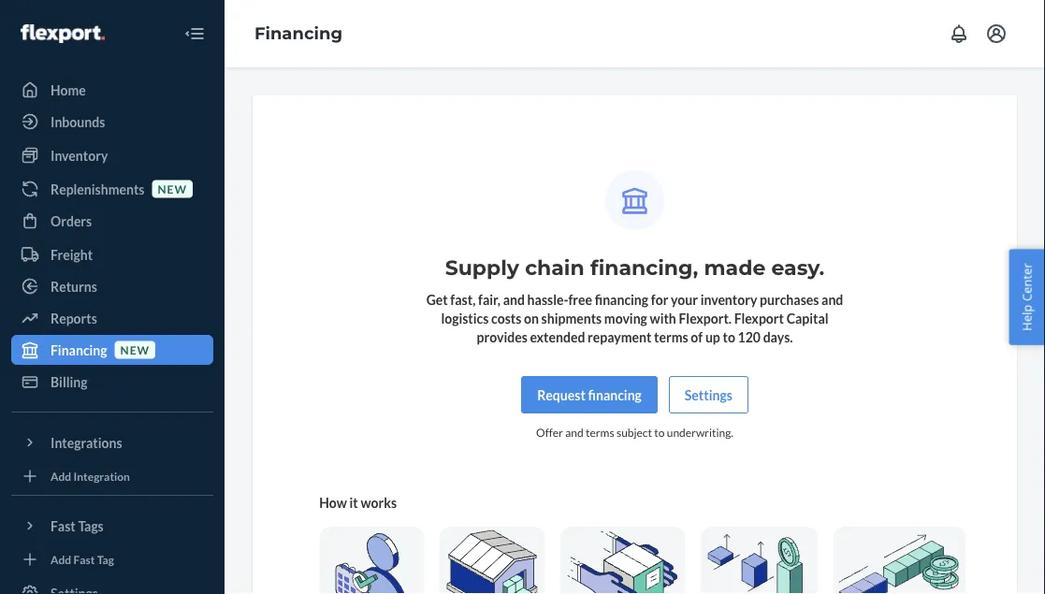Task type: locate. For each thing, give the bounding box(es) containing it.
offer and terms subject to underwriting.
[[537, 426, 734, 440]]

tag
[[97, 553, 114, 566]]

freight link
[[11, 240, 213, 270]]

new
[[158, 182, 187, 196], [120, 343, 150, 357]]

1 horizontal spatial and
[[566, 426, 584, 440]]

flexport
[[735, 310, 785, 326]]

1 vertical spatial financing
[[588, 387, 642, 403]]

1 horizontal spatial to
[[723, 329, 736, 345]]

days.
[[764, 329, 793, 345]]

home
[[51, 82, 86, 98]]

fast
[[51, 518, 76, 534], [74, 553, 95, 566]]

request
[[538, 387, 586, 403]]

terms down with
[[655, 329, 689, 345]]

returns link
[[11, 272, 213, 301]]

0 vertical spatial financing
[[595, 292, 649, 308]]

1 vertical spatial add
[[51, 553, 71, 566]]

1 vertical spatial financing
[[51, 342, 107, 358]]

1 vertical spatial terms
[[586, 426, 615, 440]]

financing up subject
[[588, 387, 642, 403]]

settings button
[[669, 376, 749, 414]]

and right offer
[[566, 426, 584, 440]]

fast inside dropdown button
[[51, 518, 76, 534]]

easy.
[[772, 255, 825, 280]]

and up capital
[[822, 292, 844, 308]]

close navigation image
[[184, 22, 206, 45]]

0 vertical spatial fast
[[51, 518, 76, 534]]

new down reports link
[[120, 343, 150, 357]]

add down fast tags
[[51, 553, 71, 566]]

1 vertical spatial to
[[655, 426, 665, 440]]

0 vertical spatial add
[[51, 469, 71, 483]]

flexport.
[[679, 310, 732, 326]]

integrations
[[51, 435, 122, 451]]

reports link
[[11, 303, 213, 333]]

and up costs
[[503, 292, 525, 308]]

0 vertical spatial new
[[158, 182, 187, 196]]

1 vertical spatial new
[[120, 343, 150, 357]]

financing up moving
[[595, 292, 649, 308]]

fast left tag on the bottom
[[74, 553, 95, 566]]

2 horizontal spatial and
[[822, 292, 844, 308]]

add integration
[[51, 469, 130, 483]]

financing inside button
[[588, 387, 642, 403]]

120
[[738, 329, 761, 345]]

fair,
[[478, 292, 501, 308]]

new for replenishments
[[158, 182, 187, 196]]

terms inside get fast, fair, and hassle-free financing for your inventory purchases and logistics costs on shipments moving with flexport. flexport capital provides extended repayment terms of up to 120 days.
[[655, 329, 689, 345]]

terms left subject
[[586, 426, 615, 440]]

2 add from the top
[[51, 553, 71, 566]]

to right subject
[[655, 426, 665, 440]]

0 vertical spatial terms
[[655, 329, 689, 345]]

financing
[[595, 292, 649, 308], [588, 387, 642, 403]]

settings
[[685, 387, 733, 403]]

1 horizontal spatial new
[[158, 182, 187, 196]]

your
[[671, 292, 698, 308]]

costs
[[492, 310, 522, 326]]

for
[[651, 292, 669, 308]]

to
[[723, 329, 736, 345], [655, 426, 665, 440]]

moving
[[605, 310, 648, 326]]

flexport logo image
[[21, 24, 105, 43]]

it
[[350, 495, 358, 511]]

0 vertical spatial financing
[[255, 23, 343, 44]]

center
[[1019, 263, 1036, 302]]

1 horizontal spatial terms
[[655, 329, 689, 345]]

new up orders link
[[158, 182, 187, 196]]

terms
[[655, 329, 689, 345], [586, 426, 615, 440]]

add left "integration"
[[51, 469, 71, 483]]

fast left tags
[[51, 518, 76, 534]]

and
[[503, 292, 525, 308], [822, 292, 844, 308], [566, 426, 584, 440]]

0 vertical spatial to
[[723, 329, 736, 345]]

0 horizontal spatial and
[[503, 292, 525, 308]]

home link
[[11, 75, 213, 105]]

1 add from the top
[[51, 469, 71, 483]]

1 horizontal spatial financing
[[255, 23, 343, 44]]

supply chain financing, made easy.
[[445, 255, 825, 280]]

supply
[[445, 255, 520, 280]]

replenishments
[[51, 181, 145, 197]]

get
[[427, 292, 448, 308]]

financing
[[255, 23, 343, 44], [51, 342, 107, 358]]

how it works
[[320, 495, 397, 511]]

0 horizontal spatial new
[[120, 343, 150, 357]]

add
[[51, 469, 71, 483], [51, 553, 71, 566]]

to right up
[[723, 329, 736, 345]]

of
[[691, 329, 703, 345]]

freight
[[51, 247, 93, 263]]



Task type: describe. For each thing, give the bounding box(es) containing it.
provides
[[477, 329, 528, 345]]

offer
[[537, 426, 564, 440]]

billing
[[51, 374, 88, 390]]

how
[[320, 495, 347, 511]]

integrations button
[[11, 428, 213, 458]]

help
[[1019, 305, 1036, 331]]

free
[[569, 292, 593, 308]]

add for add integration
[[51, 469, 71, 483]]

hassle-
[[528, 292, 569, 308]]

purchases
[[760, 292, 820, 308]]

up
[[706, 329, 721, 345]]

financing link
[[255, 23, 343, 44]]

inventory
[[51, 147, 108, 163]]

on
[[524, 310, 539, 326]]

0 horizontal spatial financing
[[51, 342, 107, 358]]

add integration link
[[11, 465, 213, 488]]

shipments
[[542, 310, 602, 326]]

1 vertical spatial fast
[[74, 553, 95, 566]]

underwriting.
[[667, 426, 734, 440]]

0 horizontal spatial to
[[655, 426, 665, 440]]

repayment
[[588, 329, 652, 345]]

get fast, fair, and hassle-free financing for your inventory purchases and logistics costs on shipments moving with flexport. flexport capital provides extended repayment terms of up to 120 days.
[[427, 292, 844, 345]]

chain
[[525, 255, 585, 280]]

open account menu image
[[986, 22, 1008, 45]]

request financing button
[[522, 376, 658, 414]]

logistics
[[441, 310, 489, 326]]

request financing
[[538, 387, 642, 403]]

orders
[[51, 213, 92, 229]]

fast tags
[[51, 518, 104, 534]]

help center
[[1019, 263, 1036, 331]]

inbounds
[[51, 114, 105, 130]]

financing inside get fast, fair, and hassle-free financing for your inventory purchases and logistics costs on shipments moving with flexport. flexport capital provides extended repayment terms of up to 120 days.
[[595, 292, 649, 308]]

add for add fast tag
[[51, 553, 71, 566]]

works
[[361, 495, 397, 511]]

fast tags button
[[11, 511, 213, 541]]

billing link
[[11, 367, 213, 397]]

made
[[705, 255, 766, 280]]

tags
[[78, 518, 104, 534]]

inventory link
[[11, 140, 213, 170]]

new for financing
[[120, 343, 150, 357]]

financing,
[[591, 255, 699, 280]]

reports
[[51, 310, 97, 326]]

extended
[[530, 329, 586, 345]]

fast,
[[451, 292, 476, 308]]

inventory
[[701, 292, 758, 308]]

integration
[[74, 469, 130, 483]]

add fast tag link
[[11, 549, 213, 571]]

help center button
[[1010, 249, 1046, 345]]

to inside get fast, fair, and hassle-free financing for your inventory purchases and logistics costs on shipments moving with flexport. flexport capital provides extended repayment terms of up to 120 days.
[[723, 329, 736, 345]]

subject
[[617, 426, 653, 440]]

open notifications image
[[948, 22, 971, 45]]

0 horizontal spatial terms
[[586, 426, 615, 440]]

inbounds link
[[11, 107, 213, 137]]

orders link
[[11, 206, 213, 236]]

returns
[[51, 279, 97, 294]]

capital
[[787, 310, 829, 326]]

with
[[650, 310, 677, 326]]

add fast tag
[[51, 553, 114, 566]]



Task type: vqa. For each thing, say whether or not it's contained in the screenshot.
Reports link
yes



